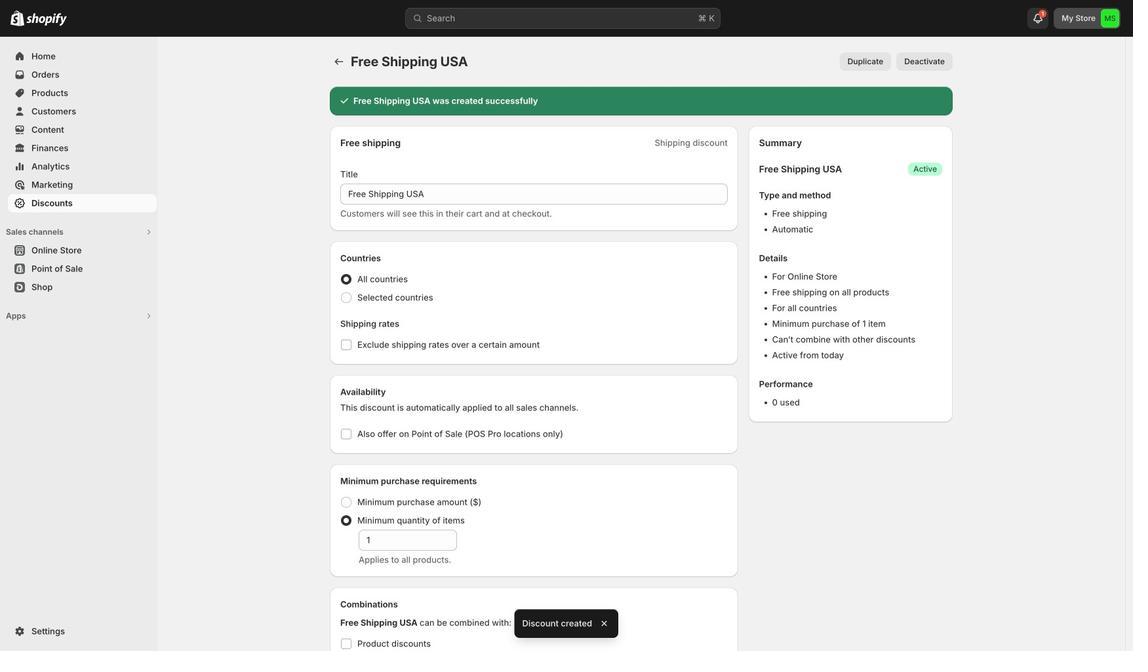 Task type: vqa. For each thing, say whether or not it's contained in the screenshot.
test store icon
no



Task type: locate. For each thing, give the bounding box(es) containing it.
shopify image
[[10, 10, 24, 26]]

None text field
[[341, 184, 728, 205], [359, 530, 457, 551], [341, 184, 728, 205], [359, 530, 457, 551]]

my store image
[[1102, 9, 1120, 28]]

shopify image
[[26, 13, 67, 26]]



